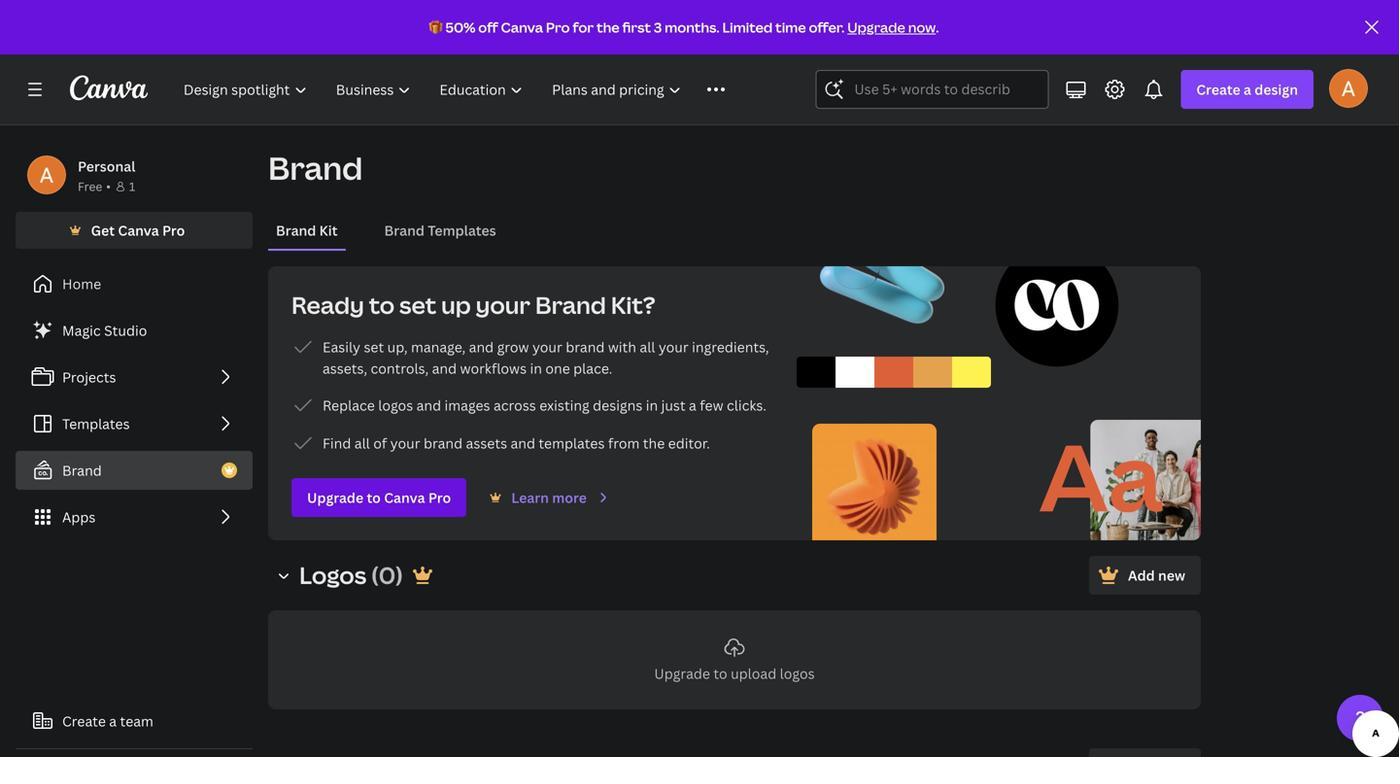 Task type: describe. For each thing, give the bounding box(es) containing it.
off
[[479, 18, 498, 36]]

projects
[[62, 368, 116, 386]]

1 horizontal spatial in
[[646, 396, 658, 415]]

editor.
[[669, 434, 710, 453]]

create a design
[[1197, 80, 1299, 99]]

create a team button
[[16, 702, 253, 741]]

templates link
[[16, 404, 253, 443]]

up,
[[388, 338, 408, 356]]

50%
[[446, 18, 476, 36]]

easily
[[323, 338, 361, 356]]

across
[[494, 396, 536, 415]]

2 horizontal spatial pro
[[546, 18, 570, 36]]

to for set
[[369, 289, 395, 321]]

get
[[91, 221, 115, 240]]

logos
[[299, 559, 367, 591]]

logos (0)
[[299, 559, 403, 591]]

3
[[654, 18, 662, 36]]

templates
[[539, 434, 605, 453]]

Search search field
[[855, 71, 1010, 108]]

list containing magic studio
[[16, 311, 253, 537]]

upgrade now button
[[848, 18, 936, 36]]

controls,
[[371, 359, 429, 378]]

create for create a design
[[1197, 80, 1241, 99]]

apps link
[[16, 498, 253, 537]]

2 horizontal spatial canva
[[501, 18, 543, 36]]

from
[[608, 434, 640, 453]]

free •
[[78, 178, 111, 194]]

a inside list
[[689, 396, 697, 415]]

get canva pro button
[[16, 212, 253, 249]]

first
[[623, 18, 651, 36]]

0 vertical spatial the
[[597, 18, 620, 36]]

add
[[1129, 566, 1156, 585]]

learn more
[[512, 488, 587, 507]]

brand left kit
[[276, 221, 316, 240]]

brand link
[[16, 451, 253, 490]]

pro inside brand kit tab panel
[[429, 488, 451, 507]]

kit?
[[611, 289, 656, 321]]

upgrade for upgrade to canva pro
[[307, 488, 364, 507]]

1 horizontal spatial set
[[400, 289, 437, 321]]

templates inside list
[[62, 415, 130, 433]]

(0)
[[371, 559, 403, 591]]

find
[[323, 434, 351, 453]]

replace logos and images across existing designs in just a few clicks.
[[323, 396, 767, 415]]

manage,
[[411, 338, 466, 356]]

upload
[[731, 664, 777, 683]]

magic studio
[[62, 321, 147, 340]]

more
[[552, 488, 587, 507]]

ready
[[292, 289, 364, 321]]

upgrade to canva pro button
[[292, 478, 467, 517]]

apple lee image
[[1330, 69, 1369, 108]]

of
[[374, 434, 387, 453]]

replace
[[323, 396, 375, 415]]

create for create a team
[[62, 712, 106, 731]]

create a design button
[[1182, 70, 1314, 109]]

0 horizontal spatial canva
[[118, 221, 159, 240]]

the inside list
[[643, 434, 665, 453]]

a for design
[[1244, 80, 1252, 99]]

to for canva
[[367, 488, 381, 507]]

for
[[573, 18, 594, 36]]

templates inside button
[[428, 221, 496, 240]]

ready to set up your brand kit?
[[292, 289, 656, 321]]

brand up the brand kit
[[268, 147, 363, 189]]

.
[[936, 18, 939, 36]]

•
[[106, 178, 111, 194]]

and up the workflows
[[469, 338, 494, 356]]

months.
[[665, 18, 720, 36]]

0 vertical spatial upgrade
[[848, 18, 906, 36]]

logos inside button
[[780, 664, 815, 683]]

your up one
[[533, 338, 563, 356]]

upgrade to upload logos
[[655, 664, 815, 683]]

new
[[1159, 566, 1186, 585]]

1 vertical spatial brand
[[424, 434, 463, 453]]

brand kit button
[[268, 212, 346, 249]]

time
[[776, 18, 806, 36]]

to for upload
[[714, 664, 728, 683]]

place.
[[574, 359, 613, 378]]

brand templates
[[385, 221, 496, 240]]

brand kit
[[276, 221, 338, 240]]

design
[[1255, 80, 1299, 99]]

0 horizontal spatial all
[[355, 434, 370, 453]]



Task type: locate. For each thing, give the bounding box(es) containing it.
0 horizontal spatial templates
[[62, 415, 130, 433]]

0 horizontal spatial pro
[[162, 221, 185, 240]]

find all of your brand assets and templates from the editor.
[[323, 434, 710, 453]]

canva inside brand kit tab panel
[[384, 488, 425, 507]]

assets
[[466, 434, 507, 453]]

and
[[469, 338, 494, 356], [432, 359, 457, 378], [417, 396, 441, 415], [511, 434, 536, 453]]

a inside create a team button
[[109, 712, 117, 731]]

in left 'just'
[[646, 396, 658, 415]]

1 vertical spatial to
[[367, 488, 381, 507]]

1 horizontal spatial upgrade
[[655, 664, 711, 683]]

the
[[597, 18, 620, 36], [643, 434, 665, 453]]

list
[[16, 311, 253, 537], [292, 335, 774, 455]]

🎁
[[429, 18, 443, 36]]

apps
[[62, 508, 96, 526]]

easily set up, manage, and grow your brand with all your ingredients, assets, controls, and workflows in one place.
[[323, 338, 770, 378]]

the right from
[[643, 434, 665, 453]]

0 vertical spatial in
[[530, 359, 542, 378]]

1 vertical spatial logos
[[780, 664, 815, 683]]

brand inside 'easily set up, manage, and grow your brand with all your ingredients, assets, controls, and workflows in one place.'
[[566, 338, 605, 356]]

0 vertical spatial logos
[[378, 396, 413, 415]]

pro up the home link
[[162, 221, 185, 240]]

your right of
[[390, 434, 420, 453]]

canva right 'get'
[[118, 221, 159, 240]]

create left design
[[1197, 80, 1241, 99]]

a left the few
[[689, 396, 697, 415]]

canva down of
[[384, 488, 425, 507]]

designs
[[593, 396, 643, 415]]

None search field
[[816, 70, 1049, 109]]

pro left for
[[546, 18, 570, 36]]

create inside button
[[62, 712, 106, 731]]

create
[[1197, 80, 1241, 99], [62, 712, 106, 731]]

magic
[[62, 321, 101, 340]]

0 horizontal spatial brand
[[424, 434, 463, 453]]

set inside 'easily set up, manage, and grow your brand with all your ingredients, assets, controls, and workflows in one place.'
[[364, 338, 384, 356]]

🎁 50% off canva pro for the first 3 months. limited time offer. upgrade now .
[[429, 18, 939, 36]]

with
[[608, 338, 637, 356]]

0 horizontal spatial logos
[[378, 396, 413, 415]]

2 vertical spatial to
[[714, 664, 728, 683]]

1 vertical spatial pro
[[162, 221, 185, 240]]

upgrade down find
[[307, 488, 364, 507]]

in inside 'easily set up, manage, and grow your brand with all your ingredients, assets, controls, and workflows in one place.'
[[530, 359, 542, 378]]

offer.
[[809, 18, 845, 36]]

brand kit tab panel
[[268, 224, 1369, 757]]

upgrade to canva pro
[[307, 488, 451, 507]]

upgrade left now
[[848, 18, 906, 36]]

0 horizontal spatial upgrade
[[307, 488, 364, 507]]

brand templates button
[[377, 212, 504, 249]]

up
[[441, 289, 471, 321]]

projects link
[[16, 358, 253, 397]]

2 vertical spatial upgrade
[[655, 664, 711, 683]]

2 vertical spatial a
[[109, 712, 117, 731]]

2 horizontal spatial upgrade
[[848, 18, 906, 36]]

all
[[640, 338, 656, 356], [355, 434, 370, 453]]

1 horizontal spatial a
[[689, 396, 697, 415]]

0 horizontal spatial create
[[62, 712, 106, 731]]

upgrade
[[848, 18, 906, 36], [307, 488, 364, 507], [655, 664, 711, 683]]

brand up place.
[[566, 338, 605, 356]]

existing
[[540, 396, 590, 415]]

team
[[120, 712, 153, 731]]

canva
[[501, 18, 543, 36], [118, 221, 159, 240], [384, 488, 425, 507]]

and left images
[[417, 396, 441, 415]]

ingredients,
[[692, 338, 770, 356]]

0 horizontal spatial a
[[109, 712, 117, 731]]

personal
[[78, 157, 136, 175]]

1
[[129, 178, 135, 194]]

all left of
[[355, 434, 370, 453]]

brand up 'easily set up, manage, and grow your brand with all your ingredients, assets, controls, and workflows in one place.'
[[535, 289, 606, 321]]

free
[[78, 178, 102, 194]]

0 vertical spatial to
[[369, 289, 395, 321]]

0 vertical spatial a
[[1244, 80, 1252, 99]]

set left up,
[[364, 338, 384, 356]]

in
[[530, 359, 542, 378], [646, 396, 658, 415]]

logos inside list
[[378, 396, 413, 415]]

1 horizontal spatial all
[[640, 338, 656, 356]]

to down of
[[367, 488, 381, 507]]

templates up up on the left top
[[428, 221, 496, 240]]

logos
[[378, 396, 413, 415], [780, 664, 815, 683]]

assets,
[[323, 359, 368, 378]]

templates
[[428, 221, 496, 240], [62, 415, 130, 433]]

set
[[400, 289, 437, 321], [364, 338, 384, 356]]

learn more button
[[480, 479, 616, 513]]

logos down controls,
[[378, 396, 413, 415]]

brand inside tab panel
[[535, 289, 606, 321]]

to up up,
[[369, 289, 395, 321]]

1 horizontal spatial pro
[[429, 488, 451, 507]]

home link
[[16, 264, 253, 303]]

set left up on the left top
[[400, 289, 437, 321]]

now
[[909, 18, 936, 36]]

templates down projects
[[62, 415, 130, 433]]

brand
[[268, 147, 363, 189], [276, 221, 316, 240], [385, 221, 425, 240], [535, 289, 606, 321], [62, 461, 102, 480]]

logos right upload
[[780, 664, 815, 683]]

to left upload
[[714, 664, 728, 683]]

1 horizontal spatial create
[[1197, 80, 1241, 99]]

0 horizontal spatial in
[[530, 359, 542, 378]]

upgrade to upload logos button
[[268, 611, 1202, 710]]

create a team
[[62, 712, 153, 731]]

studio
[[104, 321, 147, 340]]

brand left "assets"
[[424, 434, 463, 453]]

0 vertical spatial canva
[[501, 18, 543, 36]]

2 vertical spatial canva
[[384, 488, 425, 507]]

2 vertical spatial pro
[[429, 488, 451, 507]]

1 horizontal spatial templates
[[428, 221, 496, 240]]

a for team
[[109, 712, 117, 731]]

1 horizontal spatial canva
[[384, 488, 425, 507]]

and right "assets"
[[511, 434, 536, 453]]

brand right kit
[[385, 221, 425, 240]]

brand up apps
[[62, 461, 102, 480]]

your right with
[[659, 338, 689, 356]]

workflows
[[460, 359, 527, 378]]

the right for
[[597, 18, 620, 36]]

a inside "create a design" dropdown button
[[1244, 80, 1252, 99]]

and down manage,
[[432, 359, 457, 378]]

to
[[369, 289, 395, 321], [367, 488, 381, 507], [714, 664, 728, 683]]

0 horizontal spatial list
[[16, 311, 253, 537]]

1 horizontal spatial list
[[292, 335, 774, 455]]

1 vertical spatial all
[[355, 434, 370, 453]]

list inside brand kit tab panel
[[292, 335, 774, 455]]

home
[[62, 275, 101, 293]]

1 horizontal spatial brand
[[566, 338, 605, 356]]

add new
[[1129, 566, 1186, 585]]

0 vertical spatial set
[[400, 289, 437, 321]]

add new button
[[1090, 556, 1202, 595]]

create left team
[[62, 712, 106, 731]]

limited
[[723, 18, 773, 36]]

brand
[[566, 338, 605, 356], [424, 434, 463, 453]]

a
[[1244, 80, 1252, 99], [689, 396, 697, 415], [109, 712, 117, 731]]

1 vertical spatial a
[[689, 396, 697, 415]]

magic studio link
[[16, 311, 253, 350]]

pro left learn
[[429, 488, 451, 507]]

0 vertical spatial create
[[1197, 80, 1241, 99]]

1 vertical spatial templates
[[62, 415, 130, 433]]

1 vertical spatial canva
[[118, 221, 159, 240]]

few
[[700, 396, 724, 415]]

1 vertical spatial in
[[646, 396, 658, 415]]

upgrade for upgrade to upload logos
[[655, 664, 711, 683]]

a left design
[[1244, 80, 1252, 99]]

all inside 'easily set up, manage, and grow your brand with all your ingredients, assets, controls, and workflows in one place.'
[[640, 338, 656, 356]]

0 vertical spatial all
[[640, 338, 656, 356]]

1 horizontal spatial logos
[[780, 664, 815, 683]]

1 vertical spatial the
[[643, 434, 665, 453]]

top level navigation element
[[171, 70, 769, 109], [171, 70, 769, 109]]

0 vertical spatial pro
[[546, 18, 570, 36]]

upgrade left upload
[[655, 664, 711, 683]]

0 vertical spatial brand
[[566, 338, 605, 356]]

just
[[662, 396, 686, 415]]

kit
[[319, 221, 338, 240]]

your up grow
[[476, 289, 531, 321]]

all right with
[[640, 338, 656, 356]]

in left one
[[530, 359, 542, 378]]

canva right off
[[501, 18, 543, 36]]

a left team
[[109, 712, 117, 731]]

get canva pro
[[91, 221, 185, 240]]

2 horizontal spatial a
[[1244, 80, 1252, 99]]

grow
[[497, 338, 529, 356]]

pro
[[546, 18, 570, 36], [162, 221, 185, 240], [429, 488, 451, 507]]

1 vertical spatial create
[[62, 712, 106, 731]]

1 vertical spatial set
[[364, 338, 384, 356]]

0 horizontal spatial set
[[364, 338, 384, 356]]

one
[[546, 359, 570, 378]]

clicks.
[[727, 396, 767, 415]]

0 vertical spatial templates
[[428, 221, 496, 240]]

images
[[445, 396, 490, 415]]

1 horizontal spatial the
[[643, 434, 665, 453]]

1 vertical spatial upgrade
[[307, 488, 364, 507]]

0 horizontal spatial the
[[597, 18, 620, 36]]

create inside dropdown button
[[1197, 80, 1241, 99]]

learn
[[512, 488, 549, 507]]

list containing easily set up, manage, and grow your brand with all your ingredients, assets, controls, and workflows in one place.
[[292, 335, 774, 455]]



Task type: vqa. For each thing, say whether or not it's contained in the screenshot.
Cream inside 'Cream Elegant New Arrival Instagram Post Instagram Post by Ara Creative'
no



